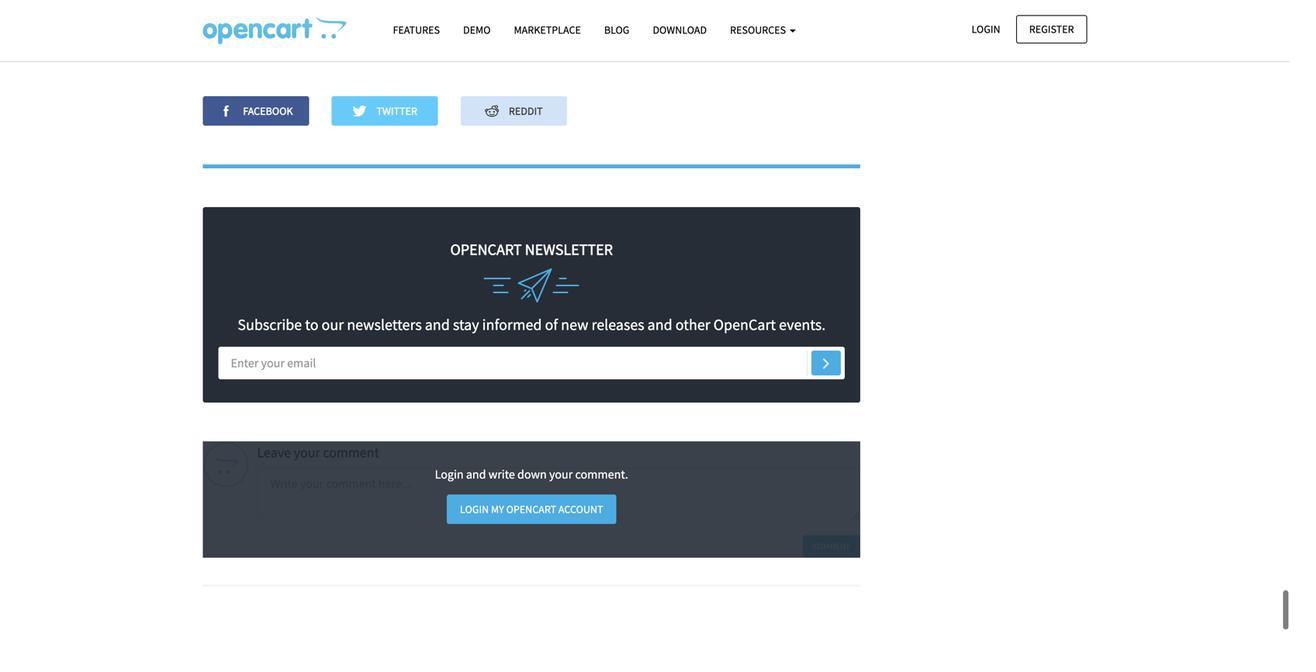 Task type: vqa. For each thing, say whether or not it's contained in the screenshot.
first ABOUT from left
no



Task type: describe. For each thing, give the bounding box(es) containing it.
1 vertical spatial to
[[305, 315, 319, 335]]

always
[[523, 0, 570, 15]]

to inside the we hope that you found our guide helpful. so, always explore the newest trends. lead your e- commerce business to success!
[[345, 19, 358, 36]]

explore
[[575, 0, 626, 15]]

newsletter
[[525, 240, 613, 259]]

facebook
[[241, 104, 293, 118]]

login link
[[959, 15, 1014, 43]]

download
[[653, 23, 707, 37]]

releases
[[592, 315, 645, 335]]

guide
[[399, 0, 437, 15]]

write
[[489, 467, 515, 483]]

features link
[[382, 16, 452, 44]]

register
[[1030, 22, 1075, 36]]

newest
[[656, 0, 705, 15]]

we
[[203, 0, 226, 15]]

login my opencart account
[[460, 502, 604, 516]]

your inside the we hope that you found our guide helpful. so, always explore the newest trends. lead your e- commerce business to success!
[[800, 0, 830, 15]]

opencart newsletter
[[451, 240, 613, 259]]

login my opencart account link
[[447, 495, 617, 524]]

register link
[[1017, 15, 1088, 43]]

leave
[[257, 444, 291, 462]]

1 vertical spatial our
[[322, 315, 344, 335]]

2 horizontal spatial and
[[648, 315, 673, 335]]

2 vertical spatial opencart
[[507, 502, 557, 516]]

reddit
[[507, 104, 543, 118]]

social reddit image
[[485, 104, 507, 118]]

0 vertical spatial opencart
[[451, 240, 522, 259]]

we hope that you found our guide helpful. so, always explore the newest trends. lead your e- commerce business to success!
[[203, 0, 848, 36]]

2 vertical spatial your
[[550, 467, 573, 483]]

e-
[[834, 0, 848, 15]]

my
[[491, 502, 504, 516]]

twitter
[[375, 104, 418, 118]]

blog link
[[593, 16, 642, 44]]

1 horizontal spatial and
[[466, 467, 486, 483]]

demo link
[[452, 16, 503, 44]]

helpful.
[[441, 0, 491, 15]]

login and write down your comment.
[[435, 467, 629, 483]]

our inside the we hope that you found our guide helpful. so, always explore the newest trends. lead your e- commerce business to success!
[[372, 0, 394, 15]]

trends.
[[709, 0, 757, 15]]

resources
[[731, 23, 789, 37]]

social facebook image
[[219, 104, 241, 118]]

twitter link
[[332, 96, 438, 126]]

comment.
[[576, 467, 629, 483]]

newsletters
[[347, 315, 422, 335]]

download link
[[642, 16, 719, 44]]

demo
[[463, 23, 491, 37]]

reddit link
[[461, 96, 567, 126]]

Leave your comment text field
[[257, 468, 861, 520]]

commerce
[[203, 19, 275, 36]]



Task type: locate. For each thing, give the bounding box(es) containing it.
0 vertical spatial to
[[345, 19, 358, 36]]

of
[[545, 315, 558, 335]]

0 horizontal spatial and
[[425, 315, 450, 335]]

integrating artificial intelligence in e-commerce operations image
[[203, 16, 347, 44]]

resources link
[[719, 16, 808, 44]]

angle right image
[[823, 354, 830, 373]]

success!
[[363, 19, 423, 36]]

stay
[[453, 315, 479, 335]]

marketplace
[[514, 23, 581, 37]]

facebook link
[[203, 96, 309, 126]]

0 horizontal spatial your
[[294, 444, 320, 462]]

leave your comment
[[257, 444, 379, 462]]

0 vertical spatial login
[[972, 22, 1001, 36]]

our left newsletters
[[322, 315, 344, 335]]

0 horizontal spatial to
[[305, 315, 319, 335]]

and left the write
[[466, 467, 486, 483]]

login for login
[[972, 22, 1001, 36]]

comment
[[813, 541, 851, 552]]

1 vertical spatial your
[[294, 444, 320, 462]]

2 horizontal spatial your
[[800, 0, 830, 15]]

your right the "leave"
[[294, 444, 320, 462]]

login for login my opencart account
[[460, 502, 489, 516]]

1 horizontal spatial your
[[550, 467, 573, 483]]

opencart
[[451, 240, 522, 259], [714, 315, 776, 335], [507, 502, 557, 516]]

blog
[[605, 23, 630, 37]]

marketplace link
[[503, 16, 593, 44]]

login left the write
[[435, 467, 464, 483]]

to
[[345, 19, 358, 36], [305, 315, 319, 335]]

our up success!
[[372, 0, 394, 15]]

login left my at the left bottom of the page
[[460, 502, 489, 516]]

our
[[372, 0, 394, 15], [322, 315, 344, 335]]

new
[[561, 315, 589, 335]]

2 vertical spatial login
[[460, 502, 489, 516]]

events.
[[779, 315, 826, 335]]

and left 'stay'
[[425, 315, 450, 335]]

subscribe to our newsletters and stay informed of new releases and other opencart events.
[[238, 315, 826, 335]]

business
[[280, 19, 341, 36]]

hope
[[230, 0, 265, 15]]

so,
[[495, 0, 519, 15]]

1 vertical spatial opencart
[[714, 315, 776, 335]]

0 vertical spatial our
[[372, 0, 394, 15]]

Enter your email text field
[[219, 347, 845, 380]]

1 horizontal spatial our
[[372, 0, 394, 15]]

1 vertical spatial login
[[435, 467, 464, 483]]

features
[[393, 23, 440, 37]]

comment
[[323, 444, 379, 462]]

informed
[[482, 315, 542, 335]]

your
[[800, 0, 830, 15], [294, 444, 320, 462], [550, 467, 573, 483]]

login left register
[[972, 22, 1001, 36]]

that
[[269, 0, 295, 15]]

comment button
[[803, 536, 861, 558]]

0 vertical spatial your
[[800, 0, 830, 15]]

to down found
[[345, 19, 358, 36]]

and left other
[[648, 315, 673, 335]]

to right the subscribe
[[305, 315, 319, 335]]

login inside login my opencart account link
[[460, 502, 489, 516]]

social twitter image
[[353, 104, 375, 118]]

lead
[[761, 0, 796, 15]]

other
[[676, 315, 711, 335]]

you
[[299, 0, 324, 15]]

login
[[972, 22, 1001, 36], [435, 467, 464, 483], [460, 502, 489, 516]]

down
[[518, 467, 547, 483]]

your right down
[[550, 467, 573, 483]]

login inside login link
[[972, 22, 1001, 36]]

1 horizontal spatial to
[[345, 19, 358, 36]]

the
[[630, 0, 651, 15]]

your left e-
[[800, 0, 830, 15]]

and
[[425, 315, 450, 335], [648, 315, 673, 335], [466, 467, 486, 483]]

found
[[329, 0, 368, 15]]

login for login and write down your comment.
[[435, 467, 464, 483]]

0 horizontal spatial our
[[322, 315, 344, 335]]

account
[[559, 502, 604, 516]]

subscribe
[[238, 315, 302, 335]]



